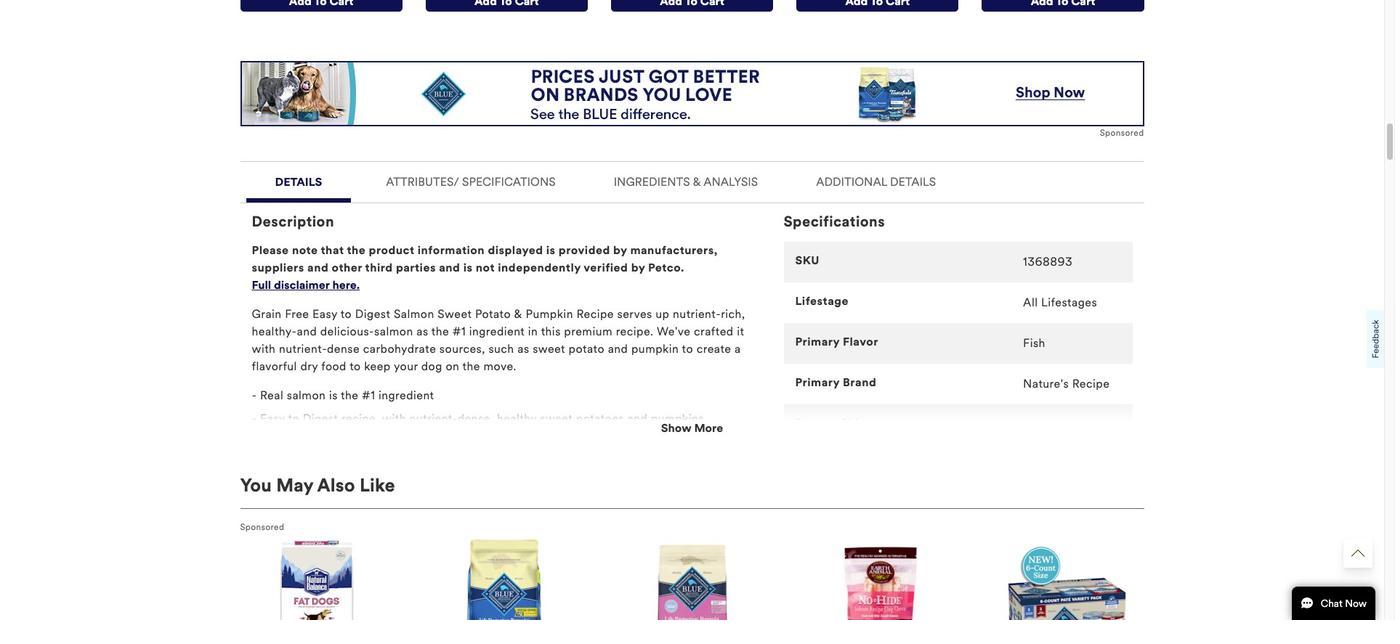 Task type: describe. For each thing, give the bounding box(es) containing it.
a
[[735, 342, 741, 356]]

2 horizontal spatial nutrient-
[[673, 307, 721, 321]]

details inside details 'button'
[[275, 175, 322, 189]]

parties
[[396, 261, 436, 275]]

and down 'free'
[[297, 325, 317, 338]]

dense
[[327, 342, 360, 356]]

day
[[1074, 435, 1095, 449]]

0 horizontal spatial digest
[[303, 412, 338, 426]]

create
[[697, 342, 731, 356]]

we've
[[657, 325, 691, 338]]

0 horizontal spatial by
[[613, 243, 627, 257]]

product details tab list
[[240, 161, 1144, 533]]

ingredients
[[614, 175, 690, 189]]

days to ship
[[795, 416, 867, 430]]

potato
[[569, 342, 605, 356]]

you
[[240, 474, 272, 497]]

1 vertical spatial #1
[[362, 389, 375, 402]]

next
[[1056, 418, 1083, 432]]

recipe.
[[616, 325, 654, 338]]

other
[[332, 261, 362, 275]]

like
[[360, 474, 395, 497]]

show more
[[661, 421, 723, 435]]

show more button
[[240, 420, 1144, 437]]

fish
[[1023, 336, 1046, 350]]

1 vertical spatial recipe
[[1073, 377, 1110, 391]]

please
[[252, 243, 289, 257]]

healthy
[[497, 412, 537, 426]]

easy inside grain free easy to digest salmon sweet potato & pumpkin recipe serves up nutrient-rich, healthy-and delicious-salmon as the #1 ingredient in this premium recipe. we've crafted it with nutrient-dense carbohydrate sources, such as sweet potato and pumpkin to create a flavorful dry food to keep your dog on the move.
[[313, 307, 337, 321]]

your
[[394, 360, 418, 373]]

to down dense
[[350, 360, 361, 373]]

analysis
[[704, 175, 758, 189]]

ingredients & analysis button
[[591, 162, 781, 198]]

flavorful
[[252, 360, 297, 373]]

more
[[694, 421, 723, 435]]

here.
[[332, 278, 360, 292]]

grain free easy to digest salmon sweet potato & pumpkin recipe serves up nutrient-rich, healthy-and delicious-salmon as the #1 ingredient in this premium recipe. we've crafted it with nutrient-dense carbohydrate sources, such as sweet potato and pumpkin to create a flavorful dry food to keep your dog on the move.
[[252, 307, 745, 373]]

grain
[[252, 307, 282, 321]]

keep
[[364, 360, 391, 373]]

pumpkins
[[651, 412, 704, 426]]

ingredients & analysis
[[614, 175, 758, 189]]

displayed
[[488, 243, 543, 257]]

specifications
[[784, 213, 885, 231]]

such
[[489, 342, 514, 356]]

1 vertical spatial easy
[[260, 412, 285, 426]]

crafted
[[694, 325, 734, 338]]

move.
[[484, 360, 517, 373]]

potato
[[475, 307, 511, 321]]

this
[[541, 325, 561, 338]]

salmon
[[394, 307, 434, 321]]

primary for primary brand
[[795, 376, 840, 389]]

0 horizontal spatial is
[[329, 389, 338, 402]]

the inside please note that the product information displayed is provided by manufacturers, suppliers and other third parties and is not independently verified by petco. full disclaimer here.
[[347, 243, 366, 257]]

nature's
[[1023, 377, 1069, 391]]

1 vertical spatial sponsored
[[240, 522, 284, 533]]

provided
[[559, 243, 610, 257]]

product
[[369, 243, 415, 257]]

that
[[321, 243, 344, 257]]

digest inside grain free easy to digest salmon sweet potato & pumpkin recipe serves up nutrient-rich, healthy-and delicious-salmon as the #1 ingredient in this premium recipe. we've crafted it with nutrient-dense carbohydrate sources, such as sweet potato and pumpkin to create a flavorful dry food to keep your dog on the move.
[[355, 307, 391, 321]]

suppliers
[[252, 261, 304, 275]]

all
[[1023, 296, 1038, 309]]

disclaimer
[[274, 278, 330, 292]]

pumpkin
[[631, 342, 679, 356]]

dense,
[[458, 412, 494, 426]]

styled arrow button link
[[1344, 539, 1373, 568]]

#1 inside grain free easy to digest salmon sweet potato & pumpkin recipe serves up nutrient-rich, healthy-and delicious-salmon as the #1 ingredient in this premium recipe. we've crafted it with nutrient-dense carbohydrate sources, such as sweet potato and pumpkin to create a flavorful dry food to keep your dog on the move.
[[453, 325, 466, 338]]

1 vertical spatial sweet
[[540, 412, 573, 426]]

nature's recipe
[[1023, 377, 1110, 391]]

primary for primary flavor
[[795, 335, 840, 349]]

full
[[252, 278, 271, 292]]

flavor
[[843, 335, 879, 349]]

- real salmon is the #1 ingredient
[[252, 389, 434, 402]]

1 horizontal spatial nutrient-
[[410, 412, 458, 426]]

to left the "ship" on the bottom right of page
[[826, 416, 838, 430]]

the up recipe,
[[341, 389, 359, 402]]

primary flavor
[[795, 335, 879, 349]]

attributes/ specifications button
[[363, 162, 579, 198]]

ingredient inside grain free easy to digest salmon sweet potato & pumpkin recipe serves up nutrient-rich, healthy-and delicious-salmon as the #1 ingredient in this premium recipe. we've crafted it with nutrient-dense carbohydrate sources, such as sweet potato and pumpkin to create a flavorful dry food to keep your dog on the move.
[[469, 325, 525, 338]]

manufacturers,
[[630, 243, 718, 257]]

1 horizontal spatial sponsored
[[1100, 128, 1144, 138]]

- for - real salmon is the #1 ingredient
[[252, 389, 257, 402]]

- for - easy to digest recipe, with nutrient-dense, healthy sweet potatoes and pumpkins
[[252, 412, 257, 426]]

ship
[[841, 416, 867, 430]]

sources,
[[440, 342, 485, 356]]

lifestages
[[1041, 296, 1097, 309]]

primary brand
[[795, 376, 877, 389]]

lifestage
[[795, 294, 849, 308]]



Task type: locate. For each thing, give the bounding box(es) containing it.
specifications
[[462, 175, 556, 189]]

ingredient
[[469, 325, 525, 338], [379, 389, 434, 402]]

show
[[661, 421, 692, 435]]

information
[[418, 243, 485, 257]]

ships
[[1023, 418, 1053, 432]]

0 vertical spatial sweet
[[533, 342, 565, 356]]

1 horizontal spatial as
[[518, 342, 529, 356]]

carbohydrate
[[363, 342, 436, 356]]

salmon down dry
[[287, 389, 326, 402]]

0 horizontal spatial salmon
[[287, 389, 326, 402]]

1 horizontal spatial recipe
[[1073, 377, 1110, 391]]

1 vertical spatial by
[[631, 261, 645, 275]]

0 vertical spatial salmon
[[374, 325, 413, 338]]

primary
[[795, 335, 840, 349], [795, 376, 840, 389]]

you may also like
[[240, 474, 395, 497]]

and up "full disclaimer here." button
[[307, 261, 329, 275]]

verified
[[584, 261, 628, 275]]

it
[[737, 325, 744, 338]]

dog
[[421, 360, 442, 373]]

2 horizontal spatial is
[[546, 243, 556, 257]]

1 horizontal spatial easy
[[313, 307, 337, 321]]

0 horizontal spatial ingredient
[[379, 389, 434, 402]]

digest up delicious-
[[355, 307, 391, 321]]

the up other
[[347, 243, 366, 257]]

recipe
[[577, 307, 614, 321], [1073, 377, 1110, 391]]

1 horizontal spatial is
[[463, 261, 473, 275]]

with down healthy-
[[252, 342, 276, 356]]

attributes/
[[386, 175, 459, 189]]

ingredient down your
[[379, 389, 434, 402]]

with right recipe,
[[382, 412, 406, 426]]

food
[[321, 360, 347, 373]]

additional details
[[816, 175, 936, 189]]

salmon
[[374, 325, 413, 338], [287, 389, 326, 402]]

1 horizontal spatial #1
[[453, 325, 466, 338]]

&
[[693, 175, 701, 189], [514, 307, 522, 321]]

2 vertical spatial is
[[329, 389, 338, 402]]

recipe up premium
[[577, 307, 614, 321]]

& inside button
[[693, 175, 701, 189]]

the right "on"
[[463, 360, 480, 373]]

additional
[[816, 175, 887, 189]]

1 details from the left
[[275, 175, 322, 189]]

sweet down this
[[533, 342, 565, 356]]

1 vertical spatial digest
[[303, 412, 338, 426]]

by
[[613, 243, 627, 257], [631, 261, 645, 275]]

0 horizontal spatial sponsored
[[240, 522, 284, 533]]

2 primary from the top
[[795, 376, 840, 389]]

sku
[[795, 253, 820, 267]]

1 horizontal spatial with
[[382, 412, 406, 426]]

sweet inside grain free easy to digest salmon sweet potato & pumpkin recipe serves up nutrient-rich, healthy-and delicious-salmon as the #1 ingredient in this premium recipe. we've crafted it with nutrient-dense carbohydrate sources, such as sweet potato and pumpkin to create a flavorful dry food to keep your dog on the move.
[[533, 342, 565, 356]]

1 horizontal spatial by
[[631, 261, 645, 275]]

0 horizontal spatial easy
[[260, 412, 285, 426]]

-
[[252, 389, 257, 402], [252, 412, 257, 426]]

up
[[656, 307, 670, 321]]

1 vertical spatial as
[[518, 342, 529, 356]]

is down the food
[[329, 389, 338, 402]]

sweet
[[438, 307, 472, 321]]

0 horizontal spatial #1
[[362, 389, 375, 402]]

in
[[528, 325, 538, 338]]

free
[[285, 307, 309, 321]]

1 vertical spatial salmon
[[287, 389, 326, 402]]

1 vertical spatial primary
[[795, 376, 840, 389]]

0 vertical spatial ingredient
[[469, 325, 525, 338]]

to up delicious-
[[341, 307, 352, 321]]

- left real
[[252, 389, 257, 402]]

1 vertical spatial -
[[252, 412, 257, 426]]

description
[[252, 213, 334, 231]]

recipe right nature's
[[1073, 377, 1110, 391]]

additional details button
[[793, 162, 959, 198]]

real
[[260, 389, 284, 402]]

nutrient- down the 'dog'
[[410, 412, 458, 426]]

tab panel
[[240, 202, 1144, 533]]

all lifestages
[[1023, 296, 1097, 309]]

easy down real
[[260, 412, 285, 426]]

not
[[476, 261, 495, 275]]

2 details from the left
[[890, 175, 936, 189]]

and down recipe.
[[608, 342, 628, 356]]

third
[[365, 261, 393, 275]]

and right potatoes
[[628, 412, 648, 426]]

1 horizontal spatial salmon
[[374, 325, 413, 338]]

details
[[275, 175, 322, 189], [890, 175, 936, 189]]

healthy-
[[252, 325, 297, 338]]

2 - from the top
[[252, 412, 257, 426]]

independently
[[498, 261, 581, 275]]

attributes/ specifications
[[386, 175, 556, 189]]

primary up days
[[795, 376, 840, 389]]

- down flavorful
[[252, 412, 257, 426]]

digest down - real salmon is the #1 ingredient
[[303, 412, 338, 426]]

- easy to digest recipe, with nutrient-dense, healthy sweet potatoes and pumpkins
[[252, 412, 704, 426]]

0 horizontal spatial as
[[417, 325, 428, 338]]

is up independently
[[546, 243, 556, 257]]

details up description
[[275, 175, 322, 189]]

to down the we've
[[682, 342, 693, 356]]

scroll to top image
[[1352, 547, 1365, 560]]

days
[[795, 416, 823, 430]]

with
[[252, 342, 276, 356], [382, 412, 406, 426]]

nutrient- up crafted
[[673, 307, 721, 321]]

0 vertical spatial sponsored
[[1100, 128, 1144, 138]]

0 horizontal spatial nutrient-
[[279, 342, 327, 356]]

the down "sweet"
[[432, 325, 449, 338]]

sweet right healthy
[[540, 412, 573, 426]]

nutrient- up dry
[[279, 342, 327, 356]]

0 horizontal spatial with
[[252, 342, 276, 356]]

the
[[347, 243, 366, 257], [432, 325, 449, 338], [463, 360, 480, 373], [341, 389, 359, 402]]

details inside additional details button
[[890, 175, 936, 189]]

1 - from the top
[[252, 389, 257, 402]]

0 vertical spatial is
[[546, 243, 556, 257]]

#1 up recipe,
[[362, 389, 375, 402]]

as down in on the left bottom of page
[[518, 342, 529, 356]]

0 vertical spatial as
[[417, 325, 428, 338]]

note
[[292, 243, 318, 257]]

pumpkin
[[526, 307, 573, 321]]

is left not at the top left of page
[[463, 261, 473, 275]]

with inside grain free easy to digest salmon sweet potato & pumpkin recipe serves up nutrient-rich, healthy-and delicious-salmon as the #1 ingredient in this premium recipe. we've crafted it with nutrient-dense carbohydrate sources, such as sweet potato and pumpkin to create a flavorful dry food to keep your dog on the move.
[[252, 342, 276, 356]]

#1
[[453, 325, 466, 338], [362, 389, 375, 402]]

rich,
[[721, 307, 745, 321]]

easy right 'free'
[[313, 307, 337, 321]]

as down salmon
[[417, 325, 428, 338]]

& inside grain free easy to digest salmon sweet potato & pumpkin recipe serves up nutrient-rich, healthy-and delicious-salmon as the #1 ingredient in this premium recipe. we've crafted it with nutrient-dense carbohydrate sources, such as sweet potato and pumpkin to create a flavorful dry food to keep your dog on the move.
[[514, 307, 522, 321]]

0 vertical spatial digest
[[355, 307, 391, 321]]

and
[[307, 261, 329, 275], [439, 261, 460, 275], [297, 325, 317, 338], [608, 342, 628, 356], [628, 412, 648, 426]]

please note that the product information displayed is provided by manufacturers, suppliers and other third parties and is not independently verified by petco. full disclaimer here.
[[252, 243, 718, 292]]

& left analysis
[[693, 175, 701, 189]]

1368893
[[1023, 255, 1073, 269]]

brand
[[843, 376, 877, 389]]

1 vertical spatial is
[[463, 261, 473, 275]]

nutrient-
[[673, 307, 721, 321], [279, 342, 327, 356], [410, 412, 458, 426]]

1 vertical spatial &
[[514, 307, 522, 321]]

0 horizontal spatial &
[[514, 307, 522, 321]]

sponsored link
[[240, 61, 1144, 139]]

potatoes
[[576, 412, 624, 426]]

2 vertical spatial nutrient-
[[410, 412, 458, 426]]

0 vertical spatial recipe
[[577, 307, 614, 321]]

may
[[276, 474, 313, 497]]

serves
[[617, 307, 652, 321]]

and down information
[[439, 261, 460, 275]]

dry
[[300, 360, 318, 373]]

0 vertical spatial with
[[252, 342, 276, 356]]

primary down lifestage
[[795, 335, 840, 349]]

business
[[1023, 435, 1071, 449]]

#1 up sources,
[[453, 325, 466, 338]]

by up verified
[[613, 243, 627, 257]]

0 vertical spatial #1
[[453, 325, 466, 338]]

0 vertical spatial by
[[613, 243, 627, 257]]

delicious-
[[320, 325, 374, 338]]

0 vertical spatial nutrient-
[[673, 307, 721, 321]]

recipe,
[[341, 412, 379, 426]]

ingredient down potato
[[469, 325, 525, 338]]

1 vertical spatial ingredient
[[379, 389, 434, 402]]

to
[[341, 307, 352, 321], [682, 342, 693, 356], [350, 360, 361, 373], [288, 412, 300, 426], [826, 416, 838, 430]]

details right additional
[[890, 175, 936, 189]]

0 vertical spatial primary
[[795, 335, 840, 349]]

sweet
[[533, 342, 565, 356], [540, 412, 573, 426]]

salmon up carbohydrate
[[374, 325, 413, 338]]

ships next business day
[[1023, 418, 1095, 449]]

0 vertical spatial easy
[[313, 307, 337, 321]]

1 horizontal spatial &
[[693, 175, 701, 189]]

digest
[[355, 307, 391, 321], [303, 412, 338, 426]]

0 horizontal spatial recipe
[[577, 307, 614, 321]]

salmon inside grain free easy to digest salmon sweet potato & pumpkin recipe serves up nutrient-rich, healthy-and delicious-salmon as the #1 ingredient in this premium recipe. we've crafted it with nutrient-dense carbohydrate sources, such as sweet potato and pumpkin to create a flavorful dry food to keep your dog on the move.
[[374, 325, 413, 338]]

1 horizontal spatial details
[[890, 175, 936, 189]]

0 horizontal spatial details
[[275, 175, 322, 189]]

0 vertical spatial &
[[693, 175, 701, 189]]

to down - real salmon is the #1 ingredient
[[288, 412, 300, 426]]

details button
[[246, 162, 351, 198]]

tab panel containing description
[[240, 202, 1144, 533]]

1 horizontal spatial digest
[[355, 307, 391, 321]]

1 primary from the top
[[795, 335, 840, 349]]

1 horizontal spatial ingredient
[[469, 325, 525, 338]]

recipe inside grain free easy to digest salmon sweet potato & pumpkin recipe serves up nutrient-rich, healthy-and delicious-salmon as the #1 ingredient in this premium recipe. we've crafted it with nutrient-dense carbohydrate sources, such as sweet potato and pumpkin to create a flavorful dry food to keep your dog on the move.
[[577, 307, 614, 321]]

petco.
[[648, 261, 685, 275]]

premium
[[564, 325, 613, 338]]

by left petco.
[[631, 261, 645, 275]]

1 vertical spatial nutrient-
[[279, 342, 327, 356]]

& right potato
[[514, 307, 522, 321]]

0 vertical spatial -
[[252, 389, 257, 402]]

1 vertical spatial with
[[382, 412, 406, 426]]



Task type: vqa. For each thing, say whether or not it's contained in the screenshot.
home to the top
no



